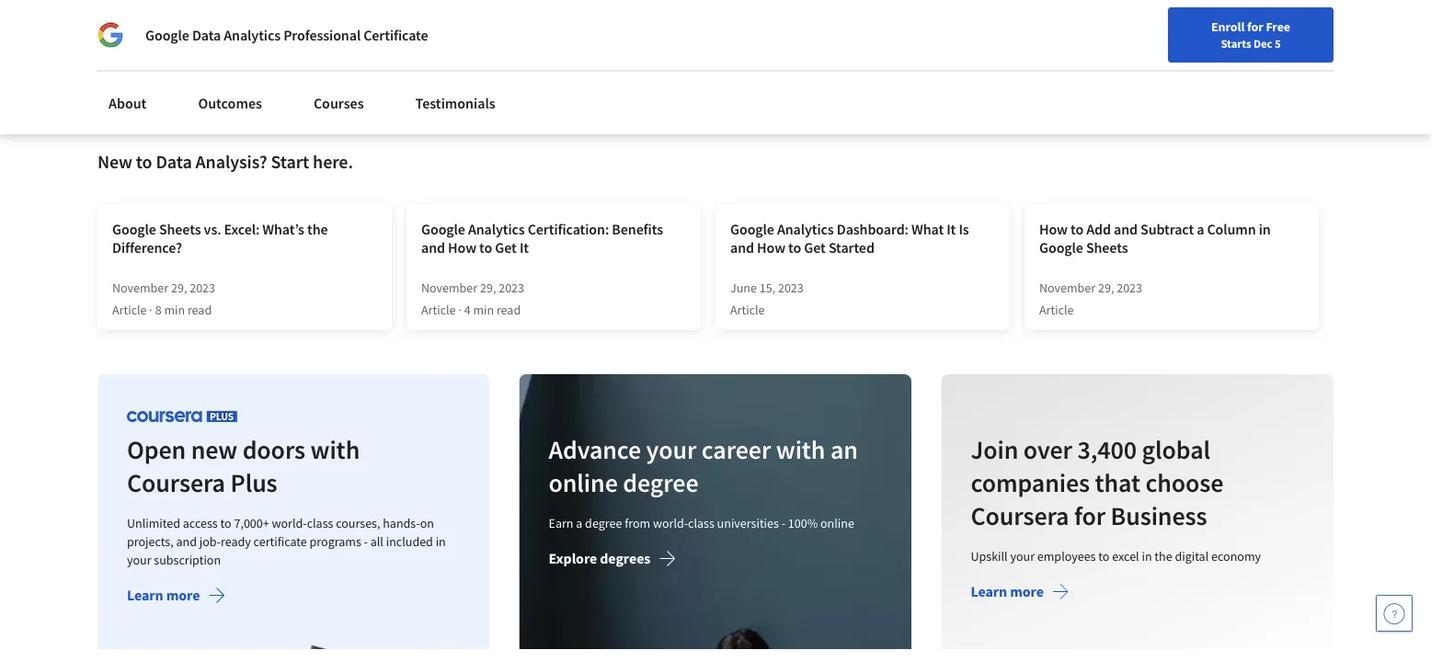 Task type: describe. For each thing, give the bounding box(es) containing it.
google data analytics professional certificate
[[145, 26, 428, 44]]

article for google sheets vs. excel: what's the difference?
[[112, 302, 147, 319]]

unlimited access to 7,000+ world-class courses, hands-on projects, and job-ready certificate programs - all included in your subscription
[[127, 515, 446, 569]]

plus
[[230, 467, 277, 499]]

coursera inside the "open new doors with coursera plus"
[[127, 467, 225, 499]]

to inside unlimited access to 7,000+ world-class courses, hands-on projects, and job-ready certificate programs - all included in your subscription
[[220, 515, 231, 532]]

join over 3,400 global companies that choose coursera for business
[[971, 434, 1223, 532]]

on
[[420, 515, 434, 532]]

projects,
[[127, 534, 174, 550]]

starts
[[1221, 36, 1251, 51]]

global
[[1142, 434, 1210, 466]]

access
[[183, 515, 218, 532]]

find
[[921, 58, 944, 75]]

professional
[[283, 26, 361, 44]]

2023 for vs.
[[190, 280, 215, 297]]

coursera inside join over 3,400 global companies that choose coursera for business
[[971, 500, 1069, 532]]

english
[[1078, 57, 1123, 76]]

29, for analytics
[[480, 280, 496, 297]]

enroll
[[1211, 18, 1245, 35]]

business
[[1111, 500, 1207, 532]]

read for difference?
[[188, 302, 212, 319]]

explore degrees
[[549, 550, 651, 568]]

your inside unlimited access to 7,000+ world-class courses, hands-on projects, and job-ready certificate programs - all included in your subscription
[[127, 552, 151, 569]]

open
[[127, 434, 186, 466]]

1 vertical spatial degree
[[585, 515, 622, 532]]

what
[[911, 220, 944, 239]]

for inside join over 3,400 global companies that choose coursera for business
[[1074, 500, 1105, 532]]

november 29, 2023 article · 8 min read
[[112, 280, 215, 319]]

class for courses,
[[307, 515, 333, 532]]

0 vertical spatial new
[[974, 58, 998, 75]]

difference?
[[112, 239, 182, 257]]

started
[[829, 239, 875, 257]]

google for google data analytics professional certificate
[[145, 26, 189, 44]]

certification:
[[528, 220, 609, 239]]

what's
[[262, 220, 304, 239]]

individuals
[[50, 9, 123, 28]]

over
[[1023, 434, 1072, 466]]

job-
[[199, 534, 221, 550]]

start
[[271, 151, 309, 174]]

excel:
[[224, 220, 260, 239]]

benefits
[[612, 220, 663, 239]]

your for advance
[[646, 434, 697, 466]]

analytics for google analytics certification: benefits and how to get it
[[468, 220, 525, 239]]

0 horizontal spatial a
[[576, 515, 583, 532]]

show notifications image
[[1183, 60, 1205, 82]]

economy
[[1211, 549, 1261, 565]]

0 horizontal spatial learn
[[127, 587, 163, 605]]

dec
[[1254, 36, 1272, 51]]

the inside google sheets vs. excel: what's the difference?
[[307, 220, 328, 239]]

explore degrees link
[[549, 550, 676, 572]]

min for to
[[473, 302, 494, 319]]

earn
[[549, 515, 574, 532]]

column
[[1207, 220, 1256, 239]]

degree inside "advance your career with an online degree"
[[623, 467, 699, 499]]

doors
[[243, 434, 305, 466]]

career
[[1001, 58, 1036, 75]]

analytics for google analytics dashboard: what it is and how to get started
[[777, 220, 834, 239]]

courses,
[[336, 515, 380, 532]]

and inside how to add and subtract a column in google sheets
[[1114, 220, 1138, 239]]

article for google analytics dashboard: what it is and how to get started
[[730, 302, 765, 319]]

new
[[191, 434, 237, 466]]

google for google sheets vs. excel: what's the difference?
[[112, 220, 156, 239]]

career
[[702, 434, 771, 466]]

google for google analytics dashboard: what it is and how to get started
[[730, 220, 774, 239]]

1 horizontal spatial learn
[[971, 583, 1007, 601]]

advance your career with an online degree
[[549, 434, 858, 499]]

vs.
[[204, 220, 221, 239]]

2023 for add
[[1117, 280, 1142, 297]]

google analytics dashboard: what it is and how to get started
[[730, 220, 969, 257]]

open new doors with coursera plus
[[127, 434, 360, 499]]

companies
[[971, 467, 1090, 499]]

testimonials link
[[404, 83, 507, 123]]

it inside google analytics certification: benefits and how to get it
[[520, 239, 529, 257]]

november for how to add and subtract a column in google sheets
[[1039, 280, 1096, 297]]

google inside how to add and subtract a column in google sheets
[[1039, 239, 1083, 257]]

find your new career link
[[911, 55, 1045, 78]]

and inside unlimited access to 7,000+ world-class courses, hands-on projects, and job-ready certificate programs - all included in your subscription
[[176, 534, 197, 550]]

is
[[959, 220, 969, 239]]

explore
[[549, 550, 597, 568]]

to inside google analytics certification: benefits and how to get it
[[479, 239, 492, 257]]

subscription
[[154, 552, 221, 569]]

testimonials
[[415, 94, 496, 112]]

1 horizontal spatial in
[[1142, 549, 1152, 565]]

about link
[[97, 83, 158, 123]]

5
[[1275, 36, 1281, 51]]

1 vertical spatial online
[[821, 515, 855, 532]]

for inside enroll for free starts dec 5
[[1247, 18, 1263, 35]]

· for to
[[458, 302, 462, 319]]

november 29, 2023 article
[[1039, 280, 1142, 319]]

here.
[[313, 151, 353, 174]]

join
[[971, 434, 1018, 466]]

individuals link
[[22, 0, 130, 37]]

and inside the google analytics dashboard: what it is and how to get started
[[730, 239, 754, 257]]

read for to
[[497, 302, 521, 319]]

sheets inside google sheets vs. excel: what's the difference?
[[159, 220, 201, 239]]

how inside how to add and subtract a column in google sheets
[[1039, 220, 1068, 239]]

that
[[1095, 467, 1140, 499]]

with for doors
[[310, 434, 360, 466]]

an
[[831, 434, 858, 466]]

digital
[[1175, 549, 1209, 565]]

100%
[[788, 515, 818, 532]]

advance
[[549, 434, 641, 466]]

ready
[[221, 534, 251, 550]]

outcomes
[[198, 94, 262, 112]]



Task type: vqa. For each thing, say whether or not it's contained in the screenshot.
second With from right
yes



Task type: locate. For each thing, give the bounding box(es) containing it.
google right google image
[[145, 26, 189, 44]]

0 vertical spatial for
[[1247, 18, 1263, 35]]

- inside unlimited access to 7,000+ world-class courses, hands-on projects, and job-ready certificate programs - all included in your subscription
[[364, 534, 368, 550]]

2023 inside november 29, 2023 article · 4 min read
[[499, 280, 524, 297]]

0 vertical spatial online
[[549, 467, 618, 499]]

a inside how to add and subtract a column in google sheets
[[1197, 220, 1204, 239]]

analytics inside the google analytics dashboard: what it is and how to get started
[[777, 220, 834, 239]]

2 article from the left
[[421, 302, 456, 319]]

help center image
[[1383, 602, 1405, 625]]

with inside the "open new doors with coursera plus"
[[310, 434, 360, 466]]

from
[[625, 515, 651, 532]]

2 horizontal spatial november
[[1039, 280, 1096, 297]]

the right what's
[[307, 220, 328, 239]]

how up november 29, 2023 article · 4 min read
[[448, 239, 476, 257]]

world- for from
[[653, 515, 688, 532]]

min right 4 at the left
[[473, 302, 494, 319]]

29, down google analytics certification: benefits and how to get it at the left
[[480, 280, 496, 297]]

1 horizontal spatial ·
[[458, 302, 462, 319]]

· inside the november 29, 2023 article · 8 min read
[[149, 302, 153, 319]]

0 horizontal spatial november
[[112, 280, 168, 297]]

1 read from the left
[[188, 302, 212, 319]]

1 november from the left
[[112, 280, 168, 297]]

learn
[[971, 583, 1007, 601], [127, 587, 163, 605]]

learn more link down upskill at the right bottom of the page
[[971, 583, 1069, 606]]

new to data analysis? start here.
[[97, 151, 353, 174]]

0 horizontal spatial in
[[436, 534, 446, 550]]

and up subscription
[[176, 534, 197, 550]]

in right included
[[436, 534, 446, 550]]

· inside november 29, 2023 article · 4 min read
[[458, 302, 462, 319]]

get inside the google analytics dashboard: what it is and how to get started
[[804, 239, 826, 257]]

0 horizontal spatial learn more
[[127, 587, 200, 605]]

choose
[[1145, 467, 1223, 499]]

upskill your employees to excel in the digital economy
[[971, 549, 1261, 565]]

november inside the november 29, 2023 article · 8 min read
[[112, 280, 168, 297]]

included
[[386, 534, 433, 550]]

and inside google analytics certification: benefits and how to get it
[[421, 239, 445, 257]]

2 · from the left
[[458, 302, 462, 319]]

1 horizontal spatial coursera
[[971, 500, 1069, 532]]

8
[[155, 302, 162, 319]]

0 vertical spatial -
[[782, 515, 786, 532]]

1 horizontal spatial for
[[1247, 18, 1263, 35]]

1 horizontal spatial a
[[1197, 220, 1204, 239]]

a left column
[[1197, 220, 1204, 239]]

1 horizontal spatial online
[[821, 515, 855, 532]]

and up the june
[[730, 239, 754, 257]]

0 horizontal spatial the
[[307, 220, 328, 239]]

it
[[947, 220, 956, 239], [520, 239, 529, 257]]

world- for 7,000+
[[272, 515, 307, 532]]

2 world- from the left
[[653, 515, 688, 532]]

june 15, 2023 article
[[730, 280, 804, 319]]

0 horizontal spatial read
[[188, 302, 212, 319]]

1 vertical spatial for
[[1074, 500, 1105, 532]]

google left add
[[1039, 239, 1083, 257]]

coursera down open
[[127, 467, 225, 499]]

with right doors
[[310, 434, 360, 466]]

to up november 29, 2023 article · 4 min read
[[479, 239, 492, 257]]

2 2023 from the left
[[499, 280, 524, 297]]

slides element
[[131, 85, 1301, 103]]

1 vertical spatial a
[[576, 515, 583, 532]]

2 read from the left
[[497, 302, 521, 319]]

data up outcomes link
[[192, 26, 221, 44]]

get left started
[[804, 239, 826, 257]]

analysis?
[[195, 151, 267, 174]]

2023 right 15,
[[778, 280, 804, 297]]

and up november 29, 2023 article · 4 min read
[[421, 239, 445, 257]]

29, for sheets
[[171, 280, 187, 297]]

google inside google analytics certification: benefits and how to get it
[[421, 220, 465, 239]]

learner scott h usa image
[[160, 0, 723, 70]]

it left "is"
[[947, 220, 956, 239]]

0 horizontal spatial min
[[164, 302, 185, 319]]

with inside "advance your career with an online degree"
[[776, 434, 826, 466]]

new down about
[[97, 151, 132, 174]]

online inside "advance your career with an online degree"
[[549, 467, 618, 499]]

to inside the google analytics dashboard: what it is and how to get started
[[788, 239, 801, 257]]

to left excel
[[1098, 549, 1109, 565]]

min inside the november 29, 2023 article · 8 min read
[[164, 302, 185, 319]]

1 article from the left
[[112, 302, 147, 319]]

1 horizontal spatial read
[[497, 302, 521, 319]]

your right find
[[947, 58, 971, 75]]

degree
[[623, 467, 699, 499], [585, 515, 622, 532]]

google up the june
[[730, 220, 774, 239]]

29, inside the november 29, 2023 article · 8 min read
[[171, 280, 187, 297]]

1 horizontal spatial world-
[[653, 515, 688, 532]]

1 2023 from the left
[[190, 280, 215, 297]]

hands-
[[383, 515, 420, 532]]

class
[[307, 515, 333, 532], [688, 515, 715, 532]]

2023 inside the november 29, 2023 article
[[1117, 280, 1142, 297]]

class inside unlimited access to 7,000+ world-class courses, hands-on projects, and job-ready certificate programs - all included in your subscription
[[307, 515, 333, 532]]

certificate
[[253, 534, 307, 550]]

0 horizontal spatial learn more link
[[127, 587, 226, 609]]

29, down difference?
[[171, 280, 187, 297]]

0 horizontal spatial 29,
[[171, 280, 187, 297]]

1 horizontal spatial class
[[688, 515, 715, 532]]

your for find
[[947, 58, 971, 75]]

analytics inside google analytics certification: benefits and how to get it
[[468, 220, 525, 239]]

- left all
[[364, 534, 368, 550]]

it up november 29, 2023 article · 4 min read
[[520, 239, 529, 257]]

november for google analytics certification: benefits and how to get it
[[421, 280, 478, 297]]

programs
[[310, 534, 361, 550]]

google
[[145, 26, 189, 44], [112, 220, 156, 239], [421, 220, 465, 239], [730, 220, 774, 239], [1039, 239, 1083, 257]]

2 with from the left
[[776, 434, 826, 466]]

coursera down companies
[[971, 500, 1069, 532]]

0 vertical spatial data
[[192, 26, 221, 44]]

to
[[136, 151, 152, 174], [1071, 220, 1084, 239], [479, 239, 492, 257], [788, 239, 801, 257], [220, 515, 231, 532], [1098, 549, 1109, 565]]

november for google sheets vs. excel: what's the difference?
[[112, 280, 168, 297]]

29, inside the november 29, 2023 article
[[1098, 280, 1114, 297]]

world-
[[272, 515, 307, 532], [653, 515, 688, 532]]

2 29, from the left
[[480, 280, 496, 297]]

the
[[307, 220, 328, 239], [1154, 549, 1172, 565]]

0 horizontal spatial analytics
[[224, 26, 281, 44]]

more
[[1010, 583, 1044, 601], [166, 587, 200, 605]]

google inside the google analytics dashboard: what it is and how to get started
[[730, 220, 774, 239]]

more down employees at right
[[1010, 583, 1044, 601]]

1 world- from the left
[[272, 515, 307, 532]]

to left add
[[1071, 220, 1084, 239]]

degrees
[[600, 550, 651, 568]]

· left 4 at the left
[[458, 302, 462, 319]]

subtract
[[1141, 220, 1194, 239]]

min inside november 29, 2023 article · 4 min read
[[473, 302, 494, 319]]

free
[[1266, 18, 1290, 35]]

coursera plus image
[[127, 411, 237, 423]]

in right excel
[[1142, 549, 1152, 565]]

None search field
[[262, 48, 667, 85]]

article inside the november 29, 2023 article
[[1039, 302, 1074, 319]]

1 vertical spatial the
[[1154, 549, 1172, 565]]

3 november from the left
[[1039, 280, 1096, 297]]

1 horizontal spatial 29,
[[480, 280, 496, 297]]

learn more link down subscription
[[127, 587, 226, 609]]

google analytics certification: benefits and how to get it
[[421, 220, 663, 257]]

1 vertical spatial -
[[364, 534, 368, 550]]

excel
[[1112, 549, 1139, 565]]

1 29, from the left
[[171, 280, 187, 297]]

google up november 29, 2023 article · 4 min read
[[421, 220, 465, 239]]

29,
[[171, 280, 187, 297], [480, 280, 496, 297], [1098, 280, 1114, 297]]

about
[[109, 94, 147, 112]]

1 horizontal spatial more
[[1010, 583, 1044, 601]]

for up the dec
[[1247, 18, 1263, 35]]

0 horizontal spatial get
[[495, 239, 517, 257]]

and right add
[[1114, 220, 1138, 239]]

2023 for dashboard:
[[778, 280, 804, 297]]

0 horizontal spatial with
[[310, 434, 360, 466]]

world- inside unlimited access to 7,000+ world-class courses, hands-on projects, and job-ready certificate programs - all included in your subscription
[[272, 515, 307, 532]]

2 min from the left
[[473, 302, 494, 319]]

min for difference?
[[164, 302, 185, 319]]

2 class from the left
[[688, 515, 715, 532]]

google image
[[97, 22, 123, 48]]

1 vertical spatial new
[[97, 151, 132, 174]]

a right earn at the bottom left
[[576, 515, 583, 532]]

all
[[370, 534, 383, 550]]

· for difference?
[[149, 302, 153, 319]]

november 29, 2023 article · 4 min read
[[421, 280, 524, 319]]

2 horizontal spatial analytics
[[777, 220, 834, 239]]

4 2023 from the left
[[1117, 280, 1142, 297]]

0 horizontal spatial degree
[[585, 515, 622, 532]]

in
[[1259, 220, 1271, 239], [436, 534, 446, 550], [1142, 549, 1152, 565]]

2 horizontal spatial 29,
[[1098, 280, 1114, 297]]

degree left from
[[585, 515, 622, 532]]

0 horizontal spatial for
[[1074, 500, 1105, 532]]

sheets up the november 29, 2023 article
[[1086, 239, 1128, 257]]

article for how to add and subtract a column in google sheets
[[1039, 302, 1074, 319]]

2023 for certification:
[[499, 280, 524, 297]]

november down add
[[1039, 280, 1096, 297]]

2 horizontal spatial how
[[1039, 220, 1068, 239]]

get
[[495, 239, 517, 257], [804, 239, 826, 257]]

to inside how to add and subtract a column in google sheets
[[1071, 220, 1084, 239]]

0 horizontal spatial it
[[520, 239, 529, 257]]

3 2023 from the left
[[778, 280, 804, 297]]

earn a degree from world-class universities - 100% online
[[549, 515, 855, 532]]

how left add
[[1039, 220, 1068, 239]]

1 horizontal spatial degree
[[623, 467, 699, 499]]

article for google analytics certification: benefits and how to get it
[[421, 302, 456, 319]]

how
[[1039, 220, 1068, 239], [448, 239, 476, 257], [757, 239, 785, 257]]

learn down projects,
[[127, 587, 163, 605]]

how inside google analytics certification: benefits and how to get it
[[448, 239, 476, 257]]

for down that
[[1074, 500, 1105, 532]]

29, inside november 29, 2023 article · 4 min read
[[480, 280, 496, 297]]

article
[[112, 302, 147, 319], [421, 302, 456, 319], [730, 302, 765, 319], [1039, 302, 1074, 319]]

0 horizontal spatial class
[[307, 515, 333, 532]]

1 with from the left
[[310, 434, 360, 466]]

more down subscription
[[166, 587, 200, 605]]

29, for to
[[1098, 280, 1114, 297]]

the left digital
[[1154, 549, 1172, 565]]

1 horizontal spatial analytics
[[468, 220, 525, 239]]

1 class from the left
[[307, 515, 333, 532]]

0 horizontal spatial world-
[[272, 515, 307, 532]]

1 horizontal spatial -
[[782, 515, 786, 532]]

analytics left "dashboard:"
[[777, 220, 834, 239]]

find your new career
[[921, 58, 1036, 75]]

with
[[310, 434, 360, 466], [776, 434, 826, 466]]

read inside november 29, 2023 article · 4 min read
[[497, 302, 521, 319]]

more for left learn more link
[[166, 587, 200, 605]]

2023 down how to add and subtract a column in google sheets
[[1117, 280, 1142, 297]]

analytics left professional
[[224, 26, 281, 44]]

· left '8'
[[149, 302, 153, 319]]

with for career
[[776, 434, 826, 466]]

outcomes link
[[187, 83, 273, 123]]

analytics left certification:
[[468, 220, 525, 239]]

courses
[[314, 94, 364, 112]]

how to add and subtract a column in google sheets
[[1039, 220, 1271, 257]]

2023 down google sheets vs. excel: what's the difference?
[[190, 280, 215, 297]]

more for learn more link to the right
[[1010, 583, 1044, 601]]

0 vertical spatial degree
[[623, 467, 699, 499]]

2023 inside june 15, 2023 article
[[778, 280, 804, 297]]

class left 'universities'
[[688, 515, 715, 532]]

2023 inside the november 29, 2023 article · 8 min read
[[190, 280, 215, 297]]

2 november from the left
[[421, 280, 478, 297]]

3 article from the left
[[730, 302, 765, 319]]

1 horizontal spatial the
[[1154, 549, 1172, 565]]

to up the ready
[[220, 515, 231, 532]]

article inside the november 29, 2023 article · 8 min read
[[112, 302, 147, 319]]

2 get from the left
[[804, 239, 826, 257]]

0 horizontal spatial sheets
[[159, 220, 201, 239]]

- left "100%"
[[782, 515, 786, 532]]

0 vertical spatial a
[[1197, 220, 1204, 239]]

courses link
[[303, 83, 375, 123]]

certificate
[[364, 26, 428, 44]]

1 horizontal spatial with
[[776, 434, 826, 466]]

your right upskill at the right bottom of the page
[[1010, 549, 1035, 565]]

new left career on the top right of page
[[974, 58, 998, 75]]

class for universities
[[688, 515, 715, 532]]

read inside the november 29, 2023 article · 8 min read
[[188, 302, 212, 319]]

with left an
[[776, 434, 826, 466]]

your inside find your new career link
[[947, 58, 971, 75]]

1 horizontal spatial sheets
[[1086, 239, 1128, 257]]

world- right from
[[653, 515, 688, 532]]

add
[[1086, 220, 1111, 239]]

june
[[730, 280, 757, 297]]

article inside june 15, 2023 article
[[730, 302, 765, 319]]

1 horizontal spatial how
[[757, 239, 785, 257]]

online down advance
[[549, 467, 618, 499]]

a
[[1197, 220, 1204, 239], [576, 515, 583, 532]]

0 horizontal spatial online
[[549, 467, 618, 499]]

google sheets vs. excel: what's the difference?
[[112, 220, 328, 257]]

1 horizontal spatial november
[[421, 280, 478, 297]]

how inside the google analytics dashboard: what it is and how to get started
[[757, 239, 785, 257]]

2023 down google analytics certification: benefits and how to get it at the left
[[499, 280, 524, 297]]

to down the about link on the top
[[136, 151, 152, 174]]

1 · from the left
[[149, 302, 153, 319]]

online right "100%"
[[821, 515, 855, 532]]

1 get from the left
[[495, 239, 517, 257]]

0 horizontal spatial coursera
[[127, 467, 225, 499]]

november up '8'
[[112, 280, 168, 297]]

get up november 29, 2023 article · 4 min read
[[495, 239, 517, 257]]

0 vertical spatial the
[[307, 220, 328, 239]]

2 horizontal spatial in
[[1259, 220, 1271, 239]]

learn more down upskill at the right bottom of the page
[[971, 583, 1044, 601]]

to left started
[[788, 239, 801, 257]]

your inside "advance your career with an online degree"
[[646, 434, 697, 466]]

min
[[164, 302, 185, 319], [473, 302, 494, 319]]

data
[[192, 26, 221, 44], [156, 151, 192, 174]]

google for google analytics certification: benefits and how to get it
[[421, 220, 465, 239]]

1 horizontal spatial new
[[974, 58, 998, 75]]

it inside the google analytics dashboard: what it is and how to get started
[[947, 220, 956, 239]]

-
[[782, 515, 786, 532], [364, 534, 368, 550]]

data left analysis?
[[156, 151, 192, 174]]

read
[[188, 302, 212, 319], [497, 302, 521, 319]]

learn more
[[971, 583, 1044, 601], [127, 587, 200, 605]]

employees
[[1037, 549, 1096, 565]]

upskill
[[971, 549, 1008, 565]]

analytics
[[224, 26, 281, 44], [468, 220, 525, 239], [777, 220, 834, 239]]

sheets inside how to add and subtract a column in google sheets
[[1086, 239, 1128, 257]]

learn down upskill at the right bottom of the page
[[971, 583, 1007, 601]]

in right column
[[1259, 220, 1271, 239]]

3,400
[[1077, 434, 1137, 466]]

read right 4 at the left
[[497, 302, 521, 319]]

universities
[[717, 515, 779, 532]]

degree up from
[[623, 467, 699, 499]]

4 article from the left
[[1039, 302, 1074, 319]]

sheets left vs.
[[159, 220, 201, 239]]

coursera
[[127, 467, 225, 499], [971, 500, 1069, 532]]

dashboard:
[[837, 220, 909, 239]]

1 vertical spatial data
[[156, 151, 192, 174]]

0 horizontal spatial more
[[166, 587, 200, 605]]

1 horizontal spatial learn more link
[[971, 583, 1069, 606]]

november up 4 at the left
[[421, 280, 478, 297]]

0 vertical spatial coursera
[[127, 467, 225, 499]]

1 horizontal spatial min
[[473, 302, 494, 319]]

unlimited
[[127, 515, 180, 532]]

0 horizontal spatial how
[[448, 239, 476, 257]]

1 horizontal spatial it
[[947, 220, 956, 239]]

enroll for free starts dec 5
[[1211, 18, 1290, 51]]

learn more down subscription
[[127, 587, 200, 605]]

3 29, from the left
[[1098, 280, 1114, 297]]

english button
[[1045, 37, 1156, 97]]

in inside unlimited access to 7,000+ world-class courses, hands-on projects, and job-ready certificate programs - all included in your subscription
[[436, 534, 446, 550]]

coursera image
[[22, 52, 139, 81]]

your down projects,
[[127, 552, 151, 569]]

november inside the november 29, 2023 article
[[1039, 280, 1096, 297]]

1 min from the left
[[164, 302, 185, 319]]

read right '8'
[[188, 302, 212, 319]]

your left career
[[646, 434, 697, 466]]

1 horizontal spatial learn more
[[971, 583, 1044, 601]]

google up the november 29, 2023 article · 8 min read
[[112, 220, 156, 239]]

15,
[[759, 280, 775, 297]]

your for upskill
[[1010, 549, 1035, 565]]

article inside november 29, 2023 article · 4 min read
[[421, 302, 456, 319]]

0 horizontal spatial -
[[364, 534, 368, 550]]

google inside google sheets vs. excel: what's the difference?
[[112, 220, 156, 239]]

1 vertical spatial coursera
[[971, 500, 1069, 532]]

how up 15,
[[757, 239, 785, 257]]

get inside google analytics certification: benefits and how to get it
[[495, 239, 517, 257]]

in inside how to add and subtract a column in google sheets
[[1259, 220, 1271, 239]]

world- up the certificate
[[272, 515, 307, 532]]

your
[[947, 58, 971, 75], [646, 434, 697, 466], [1010, 549, 1035, 565], [127, 552, 151, 569]]

29, down add
[[1098, 280, 1114, 297]]

november inside november 29, 2023 article · 4 min read
[[421, 280, 478, 297]]

min right '8'
[[164, 302, 185, 319]]

0 horizontal spatial ·
[[149, 302, 153, 319]]

1 horizontal spatial get
[[804, 239, 826, 257]]

0 horizontal spatial new
[[97, 151, 132, 174]]

7,000+
[[234, 515, 269, 532]]

class up the programs
[[307, 515, 333, 532]]

4
[[464, 302, 471, 319]]



